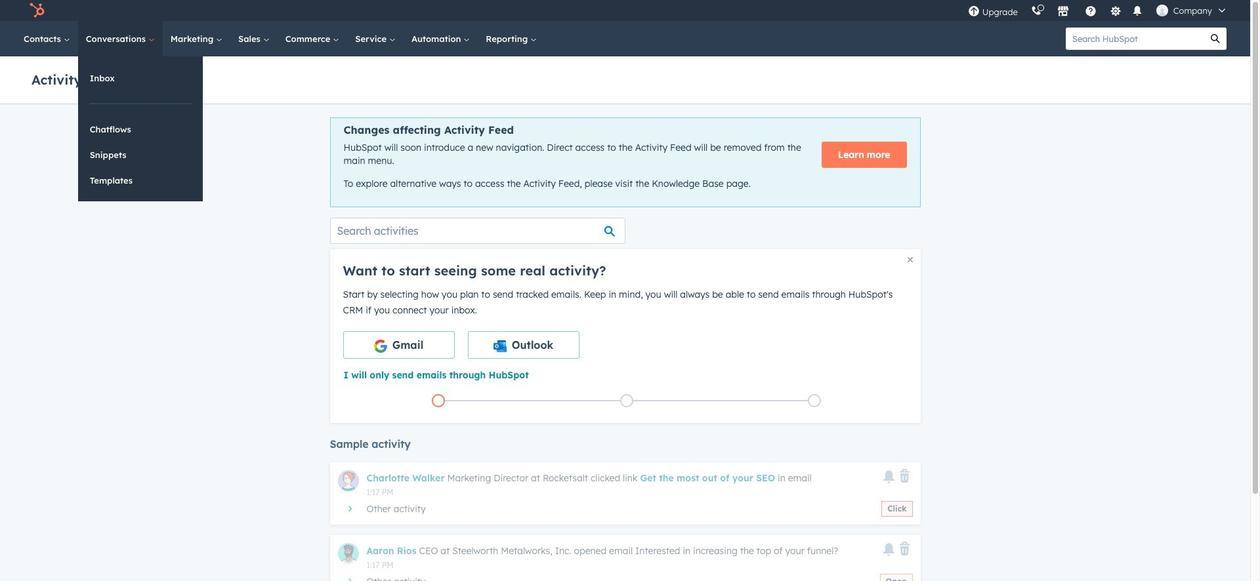 Task type: vqa. For each thing, say whether or not it's contained in the screenshot.
comment
no



Task type: describe. For each thing, give the bounding box(es) containing it.
onboarding.steps.sendtrackedemailingmail.title image
[[623, 398, 630, 405]]

jacob simon image
[[1156, 5, 1168, 16]]

Search HubSpot search field
[[1066, 28, 1204, 50]]

marketplaces image
[[1057, 6, 1069, 18]]



Task type: locate. For each thing, give the bounding box(es) containing it.
conversations menu
[[78, 56, 203, 202]]

onboarding.steps.finalstep.title image
[[811, 398, 818, 405]]

Search activities search field
[[330, 218, 625, 244]]

menu
[[961, 0, 1235, 21]]

list
[[344, 392, 909, 410]]

None checkbox
[[343, 331, 455, 359], [468, 331, 579, 359], [343, 331, 455, 359], [468, 331, 579, 359]]

close image
[[907, 257, 913, 262]]



